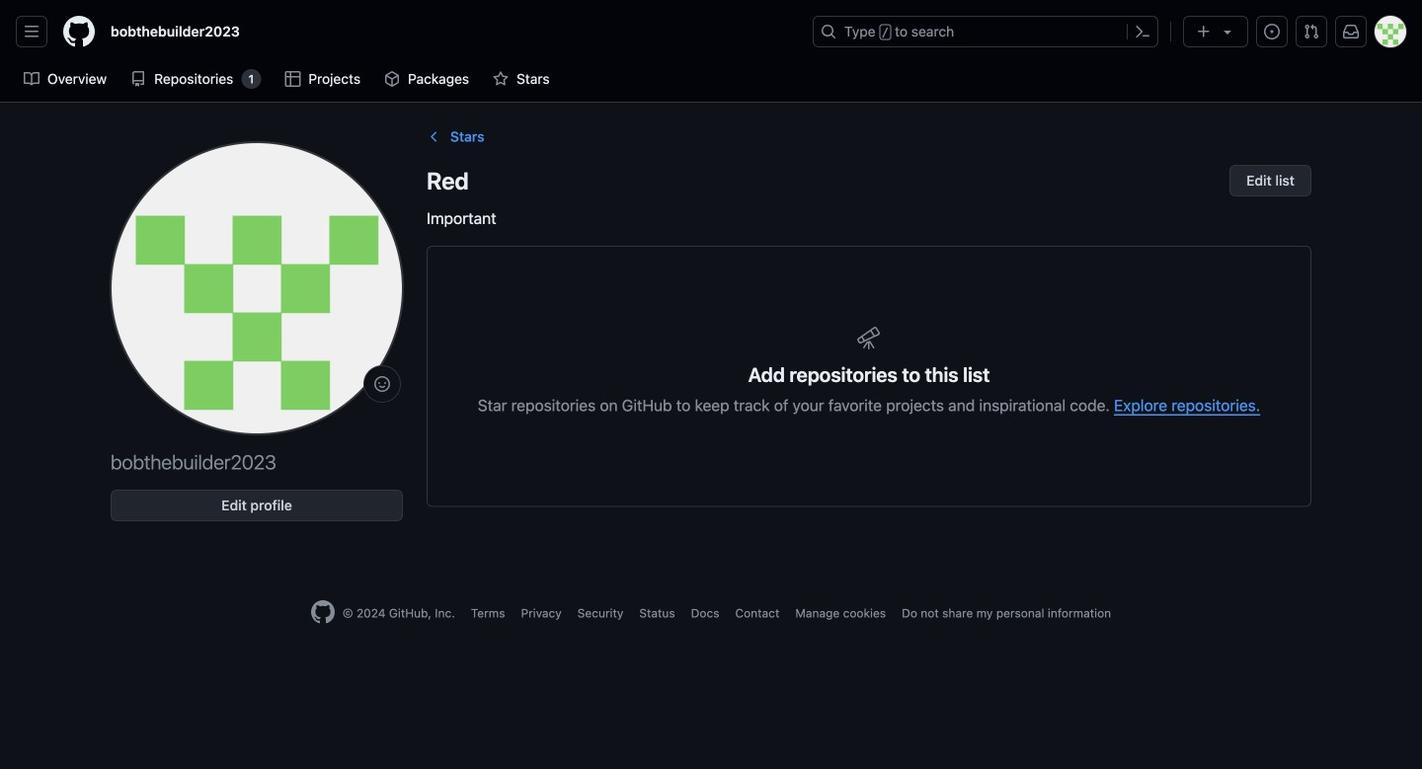 Task type: locate. For each thing, give the bounding box(es) containing it.
plus image
[[1196, 24, 1212, 40]]

0 horizontal spatial homepage image
[[63, 16, 95, 47]]

triangle down image
[[1220, 24, 1236, 40]]

change your avatar image
[[111, 142, 403, 435]]

table image
[[285, 71, 301, 87]]

1 horizontal spatial homepage image
[[311, 601, 335, 624]]

smiley image
[[374, 376, 390, 392]]

notifications image
[[1343, 24, 1359, 40]]

book image
[[24, 71, 40, 87]]

git pull request image
[[1304, 24, 1320, 40]]

1 vertical spatial homepage image
[[311, 601, 335, 624]]

issue opened image
[[1264, 24, 1280, 40]]

homepage image
[[63, 16, 95, 47], [311, 601, 335, 624]]



Task type: describe. For each thing, give the bounding box(es) containing it.
repo image
[[131, 71, 146, 87]]

package image
[[384, 71, 400, 87]]

command palette image
[[1135, 24, 1151, 40]]

0 vertical spatial homepage image
[[63, 16, 95, 47]]

star image
[[493, 71, 509, 87]]

chevron left image
[[427, 129, 443, 145]]

telescope image
[[857, 326, 881, 350]]



Task type: vqa. For each thing, say whether or not it's contained in the screenshot.
ISSUE OPENED icon
yes



